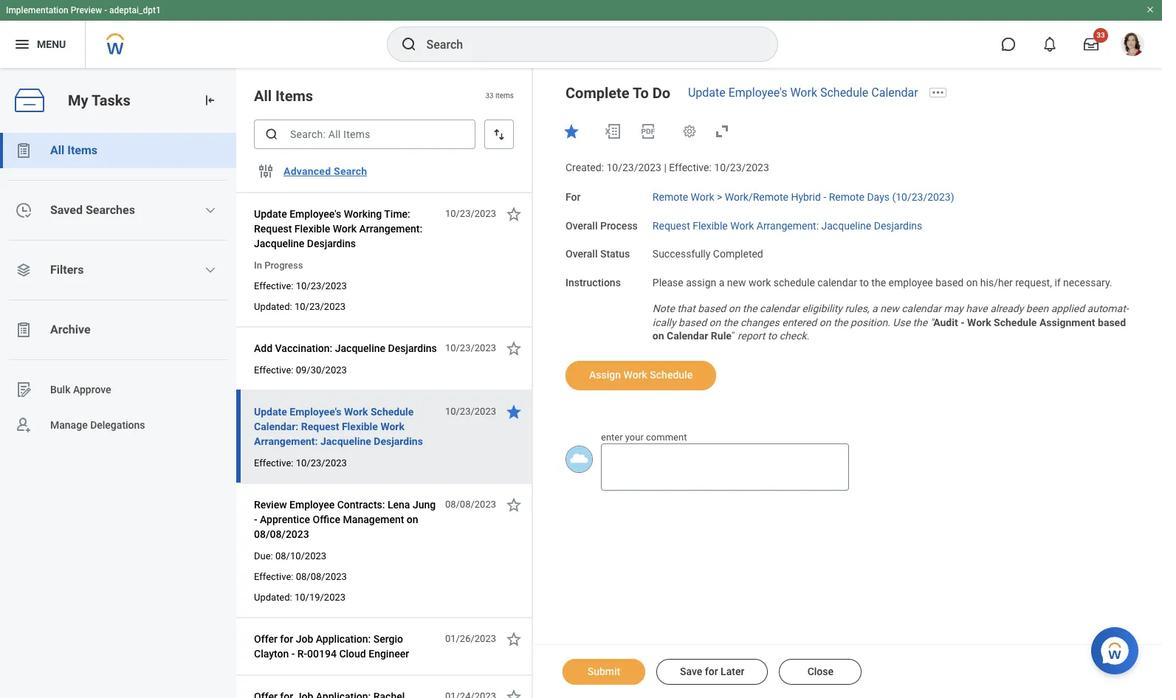 Task type: vqa. For each thing, say whether or not it's contained in the screenshot.
rightmost RECENTLY
no



Task type: describe. For each thing, give the bounding box(es) containing it.
working
[[344, 208, 382, 220]]

audit - work schedule assignment based on calendar rule
[[653, 317, 1129, 342]]

09/30/2023
[[296, 365, 347, 376]]

employee's for update employee's work schedule calendar: request flexible work arrangement: jacqueline desjardins
[[290, 406, 342, 418]]

2 effective: 10/23/2023 from the top
[[254, 458, 347, 469]]

assign
[[686, 277, 717, 289]]

- inside audit - work schedule assignment based on calendar rule
[[961, 317, 965, 328]]

Search Workday  search field
[[426, 28, 747, 61]]

time:
[[384, 208, 410, 220]]

1 remote from the left
[[653, 191, 688, 203]]

updated: 10/23/2023
[[254, 301, 346, 312]]

a inside note that based on the calendar eligibility rules, a new calendar may have already been applied automat ically based on the changes entered on the position. use the "
[[872, 303, 878, 314]]

rule
[[711, 330, 732, 342]]

vaccination:
[[275, 343, 332, 354]]

overall for overall process
[[566, 220, 598, 232]]

your
[[625, 432, 644, 443]]

00194
[[307, 648, 337, 660]]

assign
[[589, 369, 621, 381]]

position.
[[851, 317, 891, 328]]

updated: 10/19/2023
[[254, 592, 346, 603]]

note
[[653, 303, 675, 314]]

submit button
[[563, 660, 645, 685]]

star image for due: 08/10/2023
[[505, 496, 523, 514]]

the down the rules,
[[834, 317, 848, 328]]

justify image
[[13, 35, 31, 53]]

gear image
[[682, 124, 697, 139]]

remote work > work/remote hybrid - remote days (10/23/2023) link
[[653, 188, 955, 203]]

list containing all items
[[0, 133, 236, 443]]

advanced
[[284, 165, 331, 177]]

new inside note that based on the calendar eligibility rules, a new calendar may have already been applied automat ically based on the changes entered on the position. use the "
[[880, 303, 899, 314]]

if
[[1055, 277, 1061, 289]]

close environment banner image
[[1146, 5, 1155, 14]]

process
[[600, 220, 638, 232]]

flexible inside update employee's working time: request flexible work arrangement: jacqueline desjardins
[[295, 223, 330, 235]]

implementation preview -   adeptai_dpt1
[[6, 5, 161, 16]]

star image for in progress
[[505, 205, 523, 223]]

successfully completed
[[653, 248, 763, 260]]

star image for 01/26/2023
[[505, 631, 523, 648]]

that
[[677, 303, 696, 314]]

schedule for update employee's work schedule calendar
[[820, 86, 869, 100]]

calendar:
[[254, 421, 299, 433]]

based inside audit - work schedule assignment based on calendar rule
[[1098, 317, 1126, 328]]

2 horizontal spatial flexible
[[693, 220, 728, 232]]

(10/23/2023)
[[892, 191, 955, 203]]

instructions
[[566, 277, 621, 289]]

work
[[749, 277, 771, 289]]

job
[[296, 634, 313, 645]]

1 vertical spatial "
[[732, 330, 735, 342]]

effective: 08/08/2023
[[254, 572, 347, 583]]

schedule for update employee's work schedule calendar: request flexible work arrangement: jacqueline desjardins
[[371, 406, 414, 418]]

been
[[1026, 303, 1049, 314]]

already
[[990, 303, 1024, 314]]

chevron down image
[[205, 264, 217, 276]]

view printable version (pdf) image
[[640, 123, 657, 140]]

close button
[[779, 660, 862, 685]]

0 horizontal spatial a
[[719, 277, 725, 289]]

in
[[254, 260, 262, 271]]

archive button
[[0, 312, 236, 348]]

filters button
[[0, 253, 236, 288]]

star image for add vaccination: jacqueline desjardins
[[505, 340, 523, 357]]

33 for 33 items
[[485, 92, 494, 100]]

for for offer
[[280, 634, 293, 645]]

.
[[807, 330, 810, 342]]

effective: 09/30/2023
[[254, 365, 347, 376]]

rules,
[[845, 303, 870, 314]]

desjardins inside update employee's working time: request flexible work arrangement: jacqueline desjardins
[[307, 238, 356, 250]]

profile logan mcneil image
[[1121, 32, 1145, 59]]

completed
[[713, 248, 763, 260]]

manage
[[50, 419, 88, 431]]

jung
[[413, 499, 436, 511]]

update employee's working time: request flexible work arrangement: jacqueline desjardins button
[[254, 205, 437, 253]]

review employee contracts: lena jung - apprentice office management on 08/08/2023
[[254, 499, 436, 541]]

request flexible work arrangement: jacqueline desjardins
[[653, 220, 923, 232]]

fullscreen image
[[713, 123, 731, 140]]

do
[[653, 84, 671, 102]]

bulk approve
[[50, 384, 111, 396]]

management
[[343, 514, 404, 526]]

effective: right | on the top of page
[[669, 162, 712, 174]]

work inside update employee's working time: request flexible work arrangement: jacqueline desjardins
[[333, 223, 357, 235]]

please assign a new work schedule calendar to the employee based on his/her request, if necessary.
[[653, 277, 1113, 289]]

overall process
[[566, 220, 638, 232]]

saved searches button
[[0, 193, 236, 228]]

changes
[[741, 317, 780, 328]]

note that based on the calendar eligibility rules, a new calendar may have already been applied automat ically based on the changes entered on the position. use the "
[[653, 303, 1129, 328]]

notifications large image
[[1043, 37, 1058, 52]]

update for update employee's work schedule calendar: request flexible work arrangement: jacqueline desjardins
[[254, 406, 287, 418]]

effective: down due: at the bottom of page
[[254, 572, 294, 583]]

updated: for review employee contracts: lena jung - apprentice office management on 08/08/2023
[[254, 592, 292, 603]]

update employee's work schedule calendar: request flexible work arrangement: jacqueline desjardins
[[254, 406, 423, 448]]

effective: down add
[[254, 365, 294, 376]]

update employee's working time: request flexible work arrangement: jacqueline desjardins
[[254, 208, 423, 250]]

successfully
[[653, 248, 711, 260]]

>
[[717, 191, 723, 203]]

review employee contracts: lena jung - apprentice office management on 08/08/2023 button
[[254, 496, 437, 544]]

cloud
[[339, 648, 366, 660]]

01/26/2023
[[445, 634, 496, 645]]

on inside review employee contracts: lena jung - apprentice office management on 08/08/2023
[[407, 514, 418, 526]]

applied
[[1051, 303, 1085, 314]]

due: 08/10/2023
[[254, 551, 326, 562]]

apprentice
[[260, 514, 310, 526]]

eligibility
[[802, 303, 843, 314]]

arrangement: inside update employee's working time: request flexible work arrangement: jacqueline desjardins
[[359, 223, 423, 235]]

33 items
[[485, 92, 514, 100]]

updated: for update employee's working time: request flexible work arrangement: jacqueline desjardins
[[254, 301, 292, 312]]

request,
[[1016, 277, 1052, 289]]

clayton
[[254, 648, 289, 660]]

based down that
[[679, 317, 707, 328]]

saved searches
[[50, 203, 135, 217]]

2 horizontal spatial arrangement:
[[757, 220, 819, 232]]

sort image
[[492, 127, 507, 142]]

update for update employee's work schedule calendar
[[688, 86, 726, 100]]

employee's for update employee's working time: request flexible work arrangement: jacqueline desjardins
[[290, 208, 341, 220]]

created:
[[566, 162, 604, 174]]

request flexible work arrangement: jacqueline desjardins link
[[653, 217, 923, 232]]

3 star image from the top
[[505, 688, 523, 699]]

search image
[[400, 35, 418, 53]]

contracts:
[[337, 499, 385, 511]]

star image for update employee's work schedule calendar: request flexible work arrangement: jacqueline desjardins
[[505, 403, 523, 421]]

chevron down image
[[205, 205, 217, 216]]

office
[[313, 514, 341, 526]]

application:
[[316, 634, 371, 645]]



Task type: locate. For each thing, give the bounding box(es) containing it.
work/remote
[[725, 191, 789, 203]]

arrangement: inside update employee's work schedule calendar: request flexible work arrangement: jacqueline desjardins
[[254, 436, 318, 448]]

1 horizontal spatial to
[[860, 277, 869, 289]]

searches
[[86, 203, 135, 217]]

arrangement:
[[757, 220, 819, 232], [359, 223, 423, 235], [254, 436, 318, 448]]

the right use
[[913, 317, 928, 328]]

0 horizontal spatial all items
[[50, 143, 98, 157]]

-
[[104, 5, 107, 16], [824, 191, 827, 203], [961, 317, 965, 328], [254, 514, 257, 526]]

0 horizontal spatial to
[[768, 330, 777, 342]]

Search: All Items text field
[[254, 120, 476, 149]]

schedule inside audit - work schedule assignment based on calendar rule
[[994, 317, 1037, 328]]

all items right clipboard image
[[50, 143, 98, 157]]

later
[[721, 666, 745, 678]]

update inside update employee's working time: request flexible work arrangement: jacqueline desjardins
[[254, 208, 287, 220]]

0 vertical spatial update
[[688, 86, 726, 100]]

calendar
[[818, 277, 857, 289], [760, 303, 800, 314], [902, 303, 942, 314]]

menu banner
[[0, 0, 1162, 68]]

1 star image from the top
[[505, 340, 523, 357]]

effective: 10/23/2023 up employee
[[254, 458, 347, 469]]

1 vertical spatial overall
[[566, 248, 598, 260]]

0 vertical spatial updated:
[[254, 301, 292, 312]]

calendar up 'changes'
[[760, 303, 800, 314]]

based down automat
[[1098, 317, 1126, 328]]

delegations
[[90, 419, 145, 431]]

entered
[[782, 317, 817, 328]]

1 horizontal spatial items
[[275, 87, 313, 105]]

list
[[0, 133, 236, 443]]

calendar up use
[[902, 303, 942, 314]]

1 horizontal spatial flexible
[[342, 421, 378, 433]]

remote down the created: 10/23/2023 | effective: 10/23/2023
[[653, 191, 688, 203]]

all inside item list "element"
[[254, 87, 272, 105]]

0 horizontal spatial new
[[727, 277, 746, 289]]

save for later button
[[657, 660, 768, 685]]

items inside item list "element"
[[275, 87, 313, 105]]

based
[[936, 277, 964, 289], [698, 303, 726, 314], [679, 317, 707, 328], [1098, 317, 1126, 328]]

clock check image
[[15, 202, 32, 219]]

flexible up overall status element
[[693, 220, 728, 232]]

33
[[1097, 31, 1105, 39], [485, 92, 494, 100]]

update inside update employee's work schedule calendar: request flexible work arrangement: jacqueline desjardins
[[254, 406, 287, 418]]

1 vertical spatial items
[[67, 143, 98, 157]]

update employee's work schedule calendar link
[[688, 86, 919, 100]]

days
[[867, 191, 890, 203]]

employee's up calendar:
[[290, 406, 342, 418]]

1 vertical spatial update
[[254, 208, 287, 220]]

for for save
[[705, 666, 718, 678]]

advanced search button
[[278, 157, 373, 186]]

08/10/2023
[[275, 551, 326, 562]]

items
[[275, 87, 313, 105], [67, 143, 98, 157]]

arrangement: down remote work > work/remote hybrid - remote days (10/23/2023)
[[757, 220, 819, 232]]

perspective image
[[15, 261, 32, 279]]

request up the successfully
[[653, 220, 690, 232]]

due:
[[254, 551, 273, 562]]

1 horizontal spatial all
[[254, 87, 272, 105]]

jacqueline inside update employee's work schedule calendar: request flexible work arrangement: jacqueline desjardins
[[321, 436, 371, 448]]

employee
[[290, 499, 335, 511]]

r-
[[297, 648, 307, 660]]

33 left items
[[485, 92, 494, 100]]

schedule for audit - work schedule assignment based on calendar rule
[[994, 317, 1037, 328]]

0 vertical spatial 33
[[1097, 31, 1105, 39]]

- inside review employee contracts: lena jung - apprentice office management on 08/08/2023
[[254, 514, 257, 526]]

1 horizontal spatial 33
[[1097, 31, 1105, 39]]

08/08/2023 up 10/19/2023
[[296, 572, 347, 583]]

desjardins inside "button"
[[388, 343, 437, 354]]

transformation import image
[[202, 93, 217, 108]]

08/08/2023 inside review employee contracts: lena jung - apprentice office management on 08/08/2023
[[254, 529, 309, 541]]

10/19/2023
[[295, 592, 346, 603]]

2 updated: from the top
[[254, 592, 292, 603]]

08/08/2023 right jung
[[445, 499, 496, 510]]

employee's
[[729, 86, 788, 100], [290, 208, 341, 220], [290, 406, 342, 418]]

enter your comment text field
[[601, 444, 849, 491]]

desjardins
[[874, 220, 923, 232], [307, 238, 356, 250], [388, 343, 437, 354], [374, 436, 423, 448]]

user plus image
[[15, 417, 32, 434]]

effective: down in progress
[[254, 281, 294, 292]]

overall status element
[[653, 239, 763, 261]]

1 horizontal spatial "
[[930, 317, 934, 328]]

assign work schedule button
[[566, 361, 717, 391]]

0 vertical spatial employee's
[[729, 86, 788, 100]]

update down configure icon
[[254, 208, 287, 220]]

overall for overall status
[[566, 248, 598, 260]]

08/08/2023 down 'apprentice'
[[254, 529, 309, 541]]

menu
[[37, 38, 66, 50]]

update employee's work schedule calendar: request flexible work arrangement: jacqueline desjardins button
[[254, 403, 437, 451]]

0 vertical spatial for
[[280, 634, 293, 645]]

ically
[[653, 303, 1129, 328]]

the up 'changes'
[[743, 303, 757, 314]]

0 horizontal spatial for
[[280, 634, 293, 645]]

0 vertical spatial overall
[[566, 220, 598, 232]]

my tasks element
[[0, 68, 236, 699]]

schedule
[[774, 277, 815, 289]]

jacqueline down days
[[822, 220, 872, 232]]

flexible inside update employee's work schedule calendar: request flexible work arrangement: jacqueline desjardins
[[342, 421, 378, 433]]

for
[[566, 191, 581, 203]]

clipboard image
[[15, 321, 32, 339]]

2 vertical spatial employee's
[[290, 406, 342, 418]]

new left work
[[727, 277, 746, 289]]

0 vertical spatial new
[[727, 277, 746, 289]]

all up search icon
[[254, 87, 272, 105]]

33 for 33
[[1097, 31, 1105, 39]]

1 vertical spatial all
[[50, 143, 64, 157]]

his/her
[[981, 277, 1013, 289]]

1 horizontal spatial all items
[[254, 87, 313, 105]]

2 star image from the top
[[505, 403, 523, 421]]

0 vertical spatial star image
[[505, 340, 523, 357]]

employee's up 'fullscreen' image
[[729, 86, 788, 100]]

employee
[[889, 277, 933, 289]]

add
[[254, 343, 273, 354]]

items down my
[[67, 143, 98, 157]]

0 vertical spatial all items
[[254, 87, 313, 105]]

" right use
[[930, 317, 934, 328]]

star image
[[563, 123, 580, 140], [505, 205, 523, 223], [505, 496, 523, 514], [505, 631, 523, 648]]

on inside audit - work schedule assignment based on calendar rule
[[653, 330, 664, 342]]

the left employee
[[872, 277, 886, 289]]

0 horizontal spatial arrangement:
[[254, 436, 318, 448]]

1 horizontal spatial for
[[705, 666, 718, 678]]

all items inside item list "element"
[[254, 87, 313, 105]]

based up may
[[936, 277, 964, 289]]

new
[[727, 277, 746, 289], [880, 303, 899, 314]]

comment
[[646, 432, 687, 443]]

- down review at the bottom of page
[[254, 514, 257, 526]]

1 horizontal spatial request
[[301, 421, 339, 433]]

search image
[[264, 127, 279, 142]]

based right that
[[698, 303, 726, 314]]

effective: down calendar:
[[254, 458, 294, 469]]

item list element
[[236, 68, 533, 699]]

- down may
[[961, 317, 965, 328]]

2 vertical spatial update
[[254, 406, 287, 418]]

update up 'fullscreen' image
[[688, 86, 726, 100]]

0 vertical spatial calendar
[[872, 86, 919, 100]]

manage delegations
[[50, 419, 145, 431]]

calendar inside audit - work schedule assignment based on calendar rule
[[667, 330, 709, 342]]

update employee's work schedule calendar
[[688, 86, 919, 100]]

approve
[[73, 384, 111, 396]]

all right clipboard image
[[50, 143, 64, 157]]

1 vertical spatial updated:
[[254, 592, 292, 603]]

employee's inside update employee's working time: request flexible work arrangement: jacqueline desjardins
[[290, 208, 341, 220]]

filters
[[50, 263, 84, 277]]

2 vertical spatial 08/08/2023
[[296, 572, 347, 583]]

assignment
[[1040, 317, 1096, 328]]

|
[[664, 162, 667, 174]]

bulk approve link
[[0, 372, 236, 408]]

arrangement: down calendar:
[[254, 436, 318, 448]]

0 horizontal spatial calendar
[[667, 330, 709, 342]]

- right hybrid on the right top of page
[[824, 191, 827, 203]]

star image
[[505, 340, 523, 357], [505, 403, 523, 421], [505, 688, 523, 699]]

1 vertical spatial star image
[[505, 403, 523, 421]]

adeptai_dpt1
[[109, 5, 161, 16]]

configure image
[[257, 162, 275, 180]]

0 horizontal spatial flexible
[[295, 223, 330, 235]]

to down 'changes'
[[768, 330, 777, 342]]

request inside update employee's working time: request flexible work arrangement: jacqueline desjardins
[[254, 223, 292, 235]]

updated: down in progress
[[254, 301, 292, 312]]

0 vertical spatial 08/08/2023
[[445, 499, 496, 510]]

overall up instructions
[[566, 248, 598, 260]]

2 horizontal spatial calendar
[[902, 303, 942, 314]]

all items inside button
[[50, 143, 98, 157]]

for inside offer for job application: sergio clayton ‎- r-00194 cloud engineer
[[280, 634, 293, 645]]

1 vertical spatial calendar
[[667, 330, 709, 342]]

0 horizontal spatial request
[[254, 223, 292, 235]]

have
[[966, 303, 988, 314]]

on
[[966, 277, 978, 289], [729, 303, 740, 314], [709, 317, 721, 328], [820, 317, 831, 328], [653, 330, 664, 342], [407, 514, 418, 526]]

enter your comment
[[601, 432, 687, 443]]

employee's down the advanced at the left top of page
[[290, 208, 341, 220]]

save for later
[[680, 666, 745, 678]]

update up calendar:
[[254, 406, 287, 418]]

- inside menu banner
[[104, 5, 107, 16]]

in progress
[[254, 260, 303, 271]]

jacqueline inside "button"
[[335, 343, 386, 354]]

" report to check .
[[732, 330, 810, 342]]

33 inside item list "element"
[[485, 92, 494, 100]]

employee's inside update employee's work schedule calendar: request flexible work arrangement: jacqueline desjardins
[[290, 406, 342, 418]]

0 vertical spatial "
[[930, 317, 934, 328]]

1 effective: 10/23/2023 from the top
[[254, 281, 347, 292]]

0 horizontal spatial 33
[[485, 92, 494, 100]]

a up position.
[[872, 303, 878, 314]]

request inside update employee's work schedule calendar: request flexible work arrangement: jacqueline desjardins
[[301, 421, 339, 433]]

33 left profile logan mcneil "image" in the top right of the page
[[1097, 31, 1105, 39]]

status
[[600, 248, 630, 260]]

1 vertical spatial 08/08/2023
[[254, 529, 309, 541]]

progress
[[264, 260, 303, 271]]

jacqueline up contracts:
[[321, 436, 371, 448]]

overall status
[[566, 248, 630, 260]]

2 overall from the top
[[566, 248, 598, 260]]

1 vertical spatial new
[[880, 303, 899, 314]]

request inside request flexible work arrangement: jacqueline desjardins link
[[653, 220, 690, 232]]

0 horizontal spatial items
[[67, 143, 98, 157]]

work inside audit - work schedule assignment based on calendar rule
[[968, 317, 992, 328]]

report
[[738, 330, 765, 342]]

preview
[[71, 5, 102, 16]]

for inside action bar 'region'
[[705, 666, 718, 678]]

0 vertical spatial to
[[860, 277, 869, 289]]

employee's for update employee's work schedule calendar
[[729, 86, 788, 100]]

jacqueline up 09/30/2023
[[335, 343, 386, 354]]

jacqueline up in progress
[[254, 238, 305, 250]]

0 horizontal spatial remote
[[653, 191, 688, 203]]

a right assign at the top right
[[719, 277, 725, 289]]

remote left days
[[829, 191, 865, 203]]

1 overall from the top
[[566, 220, 598, 232]]

1 vertical spatial all items
[[50, 143, 98, 157]]

inbox large image
[[1084, 37, 1099, 52]]

1 horizontal spatial new
[[880, 303, 899, 314]]

for
[[280, 634, 293, 645], [705, 666, 718, 678]]

please
[[653, 277, 684, 289]]

all items button
[[0, 133, 236, 168]]

1 updated: from the top
[[254, 301, 292, 312]]

hybrid
[[791, 191, 821, 203]]

sergio
[[374, 634, 403, 645]]

enter
[[601, 432, 623, 443]]

calendar up eligibility
[[818, 277, 857, 289]]

a
[[719, 277, 725, 289], [872, 303, 878, 314]]

clipboard image
[[15, 142, 32, 160]]

1 horizontal spatial calendar
[[872, 86, 919, 100]]

‎-
[[291, 648, 295, 660]]

1 vertical spatial effective: 10/23/2023
[[254, 458, 347, 469]]

1 vertical spatial employee's
[[290, 208, 341, 220]]

jacqueline
[[822, 220, 872, 232], [254, 238, 305, 250], [335, 343, 386, 354], [321, 436, 371, 448]]

menu button
[[0, 21, 85, 68]]

1 vertical spatial 33
[[485, 92, 494, 100]]

to up the rules,
[[860, 277, 869, 289]]

my
[[68, 91, 88, 109]]

tasks
[[92, 91, 130, 109]]

updated: down effective: 08/08/2023
[[254, 592, 292, 603]]

0 horizontal spatial all
[[50, 143, 64, 157]]

submit
[[588, 666, 621, 678]]

jacqueline inside update employee's working time: request flexible work arrangement: jacqueline desjardins
[[254, 238, 305, 250]]

update for update employee's working time: request flexible work arrangement: jacqueline desjardins
[[254, 208, 287, 220]]

the
[[872, 277, 886, 289], [743, 303, 757, 314], [724, 317, 738, 328], [834, 317, 848, 328], [913, 317, 928, 328]]

effective: 10/23/2023 up updated: 10/23/2023
[[254, 281, 347, 292]]

engineer
[[369, 648, 409, 660]]

remote work > work/remote hybrid - remote days (10/23/2023)
[[653, 191, 955, 203]]

review
[[254, 499, 287, 511]]

rename image
[[15, 381, 32, 399]]

new up use
[[880, 303, 899, 314]]

for up ‎-
[[280, 634, 293, 645]]

0 horizontal spatial calendar
[[760, 303, 800, 314]]

lena
[[388, 499, 410, 511]]

request right calendar:
[[301, 421, 339, 433]]

1 horizontal spatial arrangement:
[[359, 223, 423, 235]]

automat
[[1088, 303, 1129, 314]]

request up in progress
[[254, 223, 292, 235]]

0 horizontal spatial "
[[732, 330, 735, 342]]

arrangement: down time:
[[359, 223, 423, 235]]

items inside button
[[67, 143, 98, 157]]

1 horizontal spatial remote
[[829, 191, 865, 203]]

all inside button
[[50, 143, 64, 157]]

search
[[334, 165, 367, 177]]

action bar region
[[533, 645, 1162, 699]]

0 vertical spatial a
[[719, 277, 725, 289]]

overall
[[566, 220, 598, 232], [566, 248, 598, 260]]

for right save
[[705, 666, 718, 678]]

" inside note that based on the calendar eligibility rules, a new calendar may have already been applied automat ically based on the changes entered on the position. use the "
[[930, 317, 934, 328]]

flexible up progress
[[295, 223, 330, 235]]

0 vertical spatial all
[[254, 87, 272, 105]]

1 horizontal spatial a
[[872, 303, 878, 314]]

2 remote from the left
[[829, 191, 865, 203]]

overall down for
[[566, 220, 598, 232]]

items up search icon
[[275, 87, 313, 105]]

created: 10/23/2023 | effective: 10/23/2023
[[566, 162, 769, 174]]

may
[[944, 303, 964, 314]]

the up rule
[[724, 317, 738, 328]]

save
[[680, 666, 703, 678]]

1 vertical spatial a
[[872, 303, 878, 314]]

export to excel image
[[604, 123, 622, 140]]

desjardins inside update employee's work schedule calendar: request flexible work arrangement: jacqueline desjardins
[[374, 436, 423, 448]]

- right preview
[[104, 5, 107, 16]]

all items up search icon
[[254, 87, 313, 105]]

schedule inside update employee's work schedule calendar: request flexible work arrangement: jacqueline desjardins
[[371, 406, 414, 418]]

33 inside "button"
[[1097, 31, 1105, 39]]

flexible down 09/30/2023
[[342, 421, 378, 433]]

1 vertical spatial to
[[768, 330, 777, 342]]

2 horizontal spatial request
[[653, 220, 690, 232]]

request
[[653, 220, 690, 232], [254, 223, 292, 235], [301, 421, 339, 433]]

2 vertical spatial star image
[[505, 688, 523, 699]]

" left report
[[732, 330, 735, 342]]

0 vertical spatial items
[[275, 87, 313, 105]]

0 vertical spatial effective: 10/23/2023
[[254, 281, 347, 292]]

1 vertical spatial for
[[705, 666, 718, 678]]

1 horizontal spatial calendar
[[818, 277, 857, 289]]



